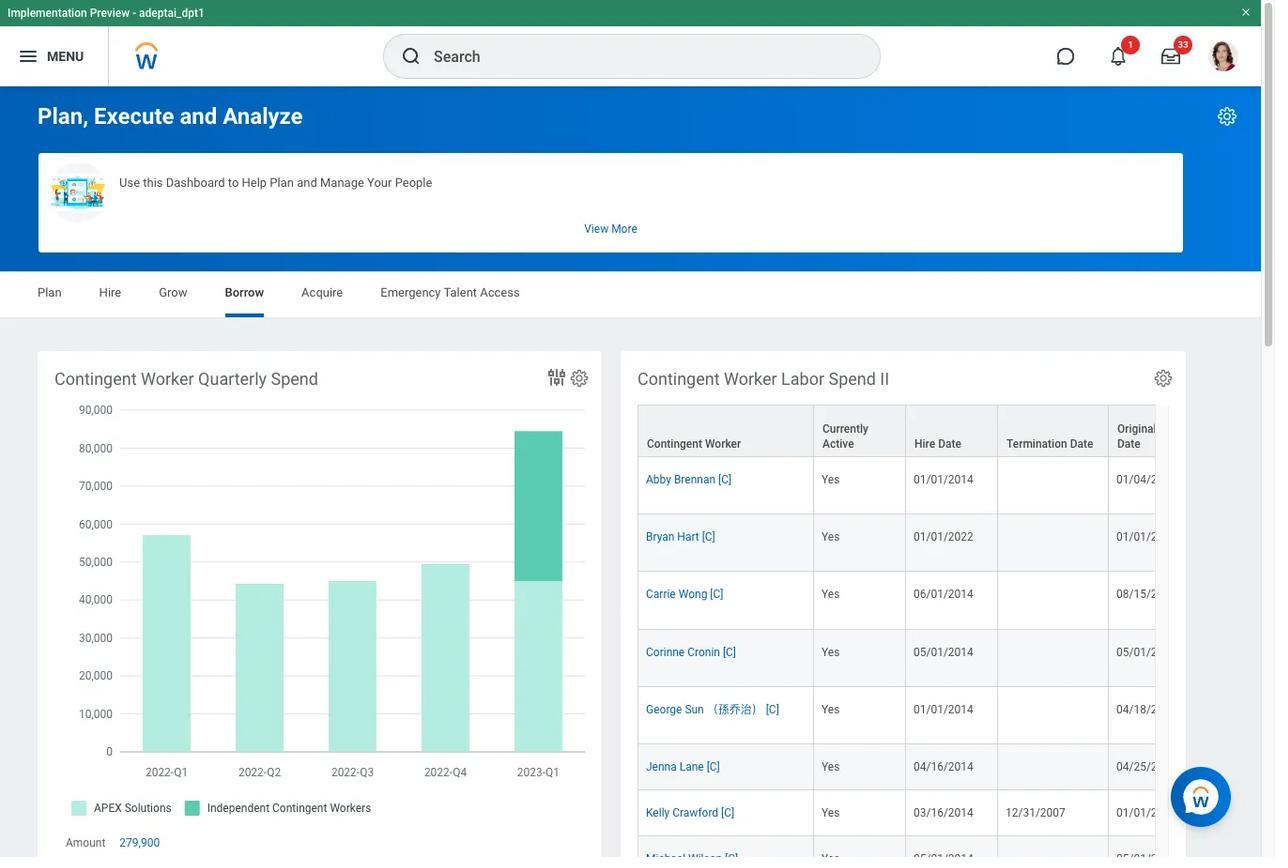Task type: describe. For each thing, give the bounding box(es) containing it.
manage
[[320, 176, 364, 190]]

hire date column header
[[907, 405, 999, 459]]

plan inside tab list
[[38, 286, 62, 300]]

01/01/2000
[[1117, 807, 1177, 820]]

plan, execute and analyze
[[38, 103, 303, 130]]

corinne cronin [c]
[[646, 646, 737, 659]]

bryan hart [c] link
[[646, 527, 716, 544]]

plan, execute and analyze main content
[[0, 86, 1276, 858]]

termination date
[[1007, 438, 1094, 451]]

help
[[242, 176, 267, 190]]

worker inside "popup button"
[[705, 438, 741, 451]]

279,900
[[120, 837, 160, 850]]

bryan
[[646, 531, 675, 544]]

（孫乔治）
[[707, 703, 763, 717]]

preview
[[90, 7, 130, 20]]

contingent worker
[[647, 438, 741, 451]]

abby brennan [c]
[[646, 474, 732, 487]]

access
[[480, 286, 520, 300]]

date for hire date
[[939, 438, 962, 451]]

corinne cronin [c] link
[[646, 642, 737, 659]]

currently
[[823, 423, 869, 436]]

active
[[823, 438, 854, 451]]

[c] for kelly crawford [c]
[[722, 807, 735, 820]]

cronin
[[688, 646, 720, 659]]

yes for george sun （孫乔治） [c]
[[822, 703, 840, 717]]

adeptai_dpt1
[[139, 7, 205, 20]]

jenna lane [c]
[[646, 761, 720, 774]]

05/01/2013
[[1117, 646, 1177, 659]]

contingent for contingent worker labor spend ii
[[638, 369, 720, 389]]

row containing george sun （孫乔治） [c]
[[638, 687, 1276, 745]]

[c] for corinne cronin [c]
[[723, 646, 737, 659]]

amount
[[66, 837, 106, 850]]

search image
[[400, 45, 423, 68]]

[c] right '（孫乔治）'
[[766, 703, 780, 717]]

notifications large image
[[1109, 47, 1128, 66]]

borrow
[[225, 286, 264, 300]]

sun
[[685, 703, 704, 717]]

george sun （孫乔治） [c]
[[646, 703, 780, 717]]

01/04/2010
[[1117, 474, 1177, 487]]

contingent worker quarterly spend
[[54, 369, 318, 389]]

use this dashboard to help plan and manage your people
[[119, 176, 432, 190]]

cell for 01/04/2010
[[999, 458, 1109, 515]]

279,900 button
[[120, 836, 163, 851]]

currently active button
[[814, 406, 906, 457]]

ii
[[880, 369, 890, 389]]

row containing corinne cronin [c]
[[638, 630, 1276, 687]]

yes for carrie wong [c]
[[822, 588, 840, 602]]

dashboard
[[166, 176, 225, 190]]

2 01/01/2022 from the left
[[1117, 531, 1177, 544]]

crawford
[[673, 807, 719, 820]]

analyze
[[223, 103, 303, 130]]

george sun （孫乔治） [c] link
[[646, 700, 780, 717]]

04/18/2011
[[1117, 703, 1177, 717]]

kelly crawford [c] link
[[646, 803, 735, 820]]

[c] for bryan hart [c]
[[702, 531, 716, 544]]

row containing bryan hart [c]
[[638, 515, 1276, 572]]

carrie wong [c]
[[646, 588, 724, 602]]

1 button
[[1098, 36, 1140, 77]]

this
[[143, 176, 163, 190]]

contingent worker quarterly spend element
[[38, 351, 602, 858]]

and inside button
[[297, 176, 317, 190]]

worker for quarterly
[[141, 369, 194, 389]]

12/31/2007
[[1006, 807, 1066, 820]]

talent
[[444, 286, 477, 300]]

date for termination date
[[1071, 438, 1094, 451]]

yes for bryan hart [c]
[[822, 531, 840, 544]]

your
[[367, 176, 392, 190]]

configure contingent worker quarterly spend image
[[569, 368, 590, 389]]

corinne
[[646, 646, 685, 659]]

33
[[1178, 39, 1189, 50]]

original hire date
[[1118, 423, 1181, 451]]

cell for 04/18/2011
[[999, 687, 1109, 745]]

01/01/2014 for 01/04/2010
[[914, 474, 974, 487]]

Search Workday  search field
[[434, 36, 842, 77]]

carrie
[[646, 588, 676, 602]]

0 horizontal spatial and
[[180, 103, 217, 130]]

plan,
[[38, 103, 88, 130]]

brennan
[[674, 474, 716, 487]]

7 cell from the top
[[999, 837, 1109, 858]]

wong
[[679, 588, 708, 602]]

labor
[[782, 369, 825, 389]]



Task type: locate. For each thing, give the bounding box(es) containing it.
carrie wong [c] link
[[646, 585, 724, 602]]

yes for corinne cronin [c]
[[822, 646, 840, 659]]

9 row from the top
[[638, 837, 1276, 858]]

2 01/01/2014 from the top
[[914, 703, 974, 717]]

spend
[[271, 369, 318, 389], [829, 369, 876, 389]]

0 vertical spatial plan
[[270, 176, 294, 190]]

jenna lane [c] link
[[646, 757, 720, 774]]

and left manage
[[297, 176, 317, 190]]

8 row from the top
[[638, 791, 1276, 837]]

[c]
[[719, 474, 732, 487], [702, 531, 716, 544], [710, 588, 724, 602], [723, 646, 737, 659], [766, 703, 780, 717], [707, 761, 720, 774], [722, 807, 735, 820]]

2 horizontal spatial date
[[1118, 438, 1141, 451]]

1 row from the top
[[638, 405, 1276, 459]]

contingent inside contingent worker quarterly spend element
[[54, 369, 137, 389]]

1 01/01/2022 from the left
[[914, 531, 974, 544]]

2 yes from the top
[[822, 531, 840, 544]]

03/16/2014
[[914, 807, 974, 820]]

and left the analyze
[[180, 103, 217, 130]]

01/01/2014 down hire date
[[914, 474, 974, 487]]

2 cell from the top
[[999, 515, 1109, 572]]

contingent
[[54, 369, 137, 389], [638, 369, 720, 389], [647, 438, 703, 451]]

worker left quarterly
[[141, 369, 194, 389]]

1 yes from the top
[[822, 474, 840, 487]]

cell for 05/01/2013
[[999, 630, 1109, 687]]

[c] right the lane
[[707, 761, 720, 774]]

grow
[[159, 286, 187, 300]]

01/01/2022
[[914, 531, 974, 544], [1117, 531, 1177, 544]]

row containing jenna lane [c]
[[638, 745, 1276, 791]]

3 yes from the top
[[822, 588, 840, 602]]

[c] inside 'link'
[[707, 761, 720, 774]]

row up '06/01/2014'
[[638, 515, 1276, 572]]

quarterly
[[198, 369, 267, 389]]

0 horizontal spatial hire
[[99, 286, 121, 300]]

0 horizontal spatial date
[[939, 438, 962, 451]]

01/01/2014
[[914, 474, 974, 487], [914, 703, 974, 717]]

george
[[646, 703, 682, 717]]

row containing currently active
[[638, 405, 1276, 459]]

1 horizontal spatial 01/01/2022
[[1117, 531, 1177, 544]]

1 vertical spatial hire
[[1160, 423, 1181, 436]]

date
[[939, 438, 962, 451], [1071, 438, 1094, 451], [1118, 438, 1141, 451]]

spend for quarterly
[[271, 369, 318, 389]]

01/01/2022 down 01/04/2010 in the right of the page
[[1117, 531, 1177, 544]]

1 vertical spatial and
[[297, 176, 317, 190]]

0 horizontal spatial spend
[[271, 369, 318, 389]]

date inside original hire date
[[1118, 438, 1141, 451]]

0 horizontal spatial 01/01/2022
[[914, 531, 974, 544]]

1 horizontal spatial spend
[[829, 369, 876, 389]]

contingent for contingent worker
[[647, 438, 703, 451]]

[c] right crawford
[[722, 807, 735, 820]]

0 horizontal spatial plan
[[38, 286, 62, 300]]

contingent worker labor spend ii
[[638, 369, 890, 389]]

5 cell from the top
[[999, 687, 1109, 745]]

lane
[[680, 761, 704, 774]]

row down hire date
[[638, 458, 1276, 515]]

[c] inside "link"
[[719, 474, 732, 487]]

cell for 04/25/2011
[[999, 745, 1109, 791]]

row up the 03/16/2014
[[638, 745, 1276, 791]]

spend for labor
[[829, 369, 876, 389]]

hire inside original hire date
[[1160, 423, 1181, 436]]

justify image
[[17, 45, 39, 68]]

2 row from the top
[[638, 458, 1276, 515]]

implementation preview -   adeptai_dpt1
[[8, 7, 205, 20]]

and
[[180, 103, 217, 130], [297, 176, 317, 190]]

01/01/2014 up 04/16/2014
[[914, 703, 974, 717]]

row down the 03/16/2014
[[638, 837, 1276, 858]]

use
[[119, 176, 140, 190]]

5 yes from the top
[[822, 703, 840, 717]]

to
[[228, 176, 239, 190]]

close environment banner image
[[1241, 7, 1252, 18]]

contingent for contingent worker quarterly spend
[[54, 369, 137, 389]]

[c] right wong
[[710, 588, 724, 602]]

05/01/2014
[[914, 646, 974, 659]]

date down the original on the right of the page
[[1118, 438, 1141, 451]]

hire for hire
[[99, 286, 121, 300]]

abby
[[646, 474, 672, 487]]

3 cell from the top
[[999, 572, 1109, 630]]

worker left labor at the right of page
[[724, 369, 777, 389]]

hire right the original on the right of the page
[[1160, 423, 1181, 436]]

implementation
[[8, 7, 87, 20]]

currently active column header
[[814, 405, 907, 459]]

[c] for abby brennan [c]
[[719, 474, 732, 487]]

tab list inside the plan, execute and analyze main content
[[19, 272, 1243, 318]]

yes for kelly crawford [c]
[[822, 807, 840, 820]]

bryan hart [c]
[[646, 531, 716, 544]]

contingent worker column header
[[638, 405, 814, 459]]

06/01/2014
[[914, 588, 974, 602]]

row containing kelly crawford [c]
[[638, 791, 1276, 837]]

emergency
[[381, 286, 441, 300]]

04/25/2011
[[1117, 761, 1177, 774]]

date left termination
[[939, 438, 962, 451]]

1 01/01/2014 from the top
[[914, 474, 974, 487]]

[c] for jenna lane [c]
[[707, 761, 720, 774]]

1 horizontal spatial hire
[[915, 438, 936, 451]]

08/15/2011
[[1117, 588, 1177, 602]]

worker for labor
[[724, 369, 777, 389]]

hire left grow
[[99, 286, 121, 300]]

[c] right the hart
[[702, 531, 716, 544]]

1 horizontal spatial date
[[1071, 438, 1094, 451]]

yes for jenna lane [c]
[[822, 761, 840, 774]]

1 date from the left
[[939, 438, 962, 451]]

hart
[[678, 531, 700, 544]]

row up "05/01/2014" on the bottom
[[638, 572, 1276, 630]]

spend left "ii"
[[829, 369, 876, 389]]

row up 04/16/2014
[[638, 687, 1276, 745]]

1
[[1128, 39, 1134, 50]]

0 vertical spatial 01/01/2014
[[914, 474, 974, 487]]

1 horizontal spatial and
[[297, 176, 317, 190]]

2 vertical spatial hire
[[915, 438, 936, 451]]

worker up the brennan
[[705, 438, 741, 451]]

hire inside popup button
[[915, 438, 936, 451]]

row
[[638, 405, 1276, 459], [638, 458, 1276, 515], [638, 515, 1276, 572], [638, 572, 1276, 630], [638, 630, 1276, 687], [638, 687, 1276, 745], [638, 745, 1276, 791], [638, 791, 1276, 837], [638, 837, 1276, 858]]

1 cell from the top
[[999, 458, 1109, 515]]

5 row from the top
[[638, 630, 1276, 687]]

termination date column header
[[999, 405, 1109, 459]]

1 horizontal spatial plan
[[270, 176, 294, 190]]

4 cell from the top
[[999, 630, 1109, 687]]

configure this page image
[[1217, 105, 1239, 128]]

hire date button
[[907, 406, 998, 457]]

[c] right cronin
[[723, 646, 737, 659]]

plan inside button
[[270, 176, 294, 190]]

kelly
[[646, 807, 670, 820]]

01/01/2014 for 04/18/2011
[[914, 703, 974, 717]]

date right termination
[[1071, 438, 1094, 451]]

cell for 01/01/2022
[[999, 515, 1109, 572]]

[c] for carrie wong [c]
[[710, 588, 724, 602]]

6 cell from the top
[[999, 745, 1109, 791]]

-
[[133, 7, 136, 20]]

use this dashboard to help plan and manage your people button
[[39, 153, 1184, 253]]

2 spend from the left
[[829, 369, 876, 389]]

4 row from the top
[[638, 572, 1276, 630]]

3 row from the top
[[638, 515, 1276, 572]]

spend right quarterly
[[271, 369, 318, 389]]

1 vertical spatial plan
[[38, 286, 62, 300]]

contingent worker button
[[639, 406, 814, 457]]

4 yes from the top
[[822, 646, 840, 659]]

abby brennan [c] link
[[646, 470, 732, 487]]

yes
[[822, 474, 840, 487], [822, 531, 840, 544], [822, 588, 840, 602], [822, 646, 840, 659], [822, 703, 840, 717], [822, 761, 840, 774], [822, 807, 840, 820]]

contingent inside contingent worker "popup button"
[[647, 438, 703, 451]]

6 yes from the top
[[822, 761, 840, 774]]

configure contingent worker labor spend ii image
[[1154, 368, 1174, 389]]

jenna
[[646, 761, 677, 774]]

row containing carrie wong [c]
[[638, 572, 1276, 630]]

row down "ii"
[[638, 405, 1276, 459]]

yes for abby brennan [c]
[[822, 474, 840, 487]]

hire
[[99, 286, 121, 300], [1160, 423, 1181, 436], [915, 438, 936, 451]]

currently active
[[823, 423, 869, 451]]

hire date
[[915, 438, 962, 451]]

cell
[[999, 458, 1109, 515], [999, 515, 1109, 572], [999, 572, 1109, 630], [999, 630, 1109, 687], [999, 687, 1109, 745], [999, 745, 1109, 791], [999, 837, 1109, 858]]

people
[[395, 176, 432, 190]]

3 date from the left
[[1118, 438, 1141, 451]]

cell for 08/15/2011
[[999, 572, 1109, 630]]

1 spend from the left
[[271, 369, 318, 389]]

contingent worker labor spend ii element
[[621, 351, 1276, 858]]

2 horizontal spatial hire
[[1160, 423, 1181, 436]]

original hire date button
[[1109, 406, 1201, 457]]

[c] right the brennan
[[719, 474, 732, 487]]

01/01/2022 up '06/01/2014'
[[914, 531, 974, 544]]

termination
[[1007, 438, 1068, 451]]

termination date button
[[999, 406, 1108, 457]]

row containing abby brennan [c]
[[638, 458, 1276, 515]]

6 row from the top
[[638, 687, 1276, 745]]

execute
[[94, 103, 174, 130]]

0 vertical spatial and
[[180, 103, 217, 130]]

hire for hire date
[[915, 438, 936, 451]]

1 vertical spatial 01/01/2014
[[914, 703, 974, 717]]

menu button
[[0, 26, 108, 86]]

inbox large image
[[1162, 47, 1181, 66]]

profile logan mcneil image
[[1209, 41, 1239, 75]]

acquire
[[302, 286, 343, 300]]

configure and view chart data image
[[546, 366, 568, 389]]

menu
[[47, 48, 84, 64]]

hire right currently active column header
[[915, 438, 936, 451]]

plan
[[270, 176, 294, 190], [38, 286, 62, 300]]

33 button
[[1151, 36, 1193, 77]]

2 date from the left
[[1071, 438, 1094, 451]]

0 vertical spatial hire
[[99, 286, 121, 300]]

tab list containing plan
[[19, 272, 1243, 318]]

04/16/2014
[[914, 761, 974, 774]]

worker
[[141, 369, 194, 389], [724, 369, 777, 389], [705, 438, 741, 451]]

menu banner
[[0, 0, 1262, 86]]

date inside column header
[[1071, 438, 1094, 451]]

row down 04/16/2014
[[638, 791, 1276, 837]]

date inside popup button
[[939, 438, 962, 451]]

row down '06/01/2014'
[[638, 630, 1276, 687]]

7 row from the top
[[638, 745, 1276, 791]]

7 yes from the top
[[822, 807, 840, 820]]

emergency talent access
[[381, 286, 520, 300]]

tab list
[[19, 272, 1243, 318]]

original
[[1118, 423, 1157, 436]]

kelly crawford [c]
[[646, 807, 735, 820]]



Task type: vqa. For each thing, say whether or not it's contained in the screenshot.
Currently Active
yes



